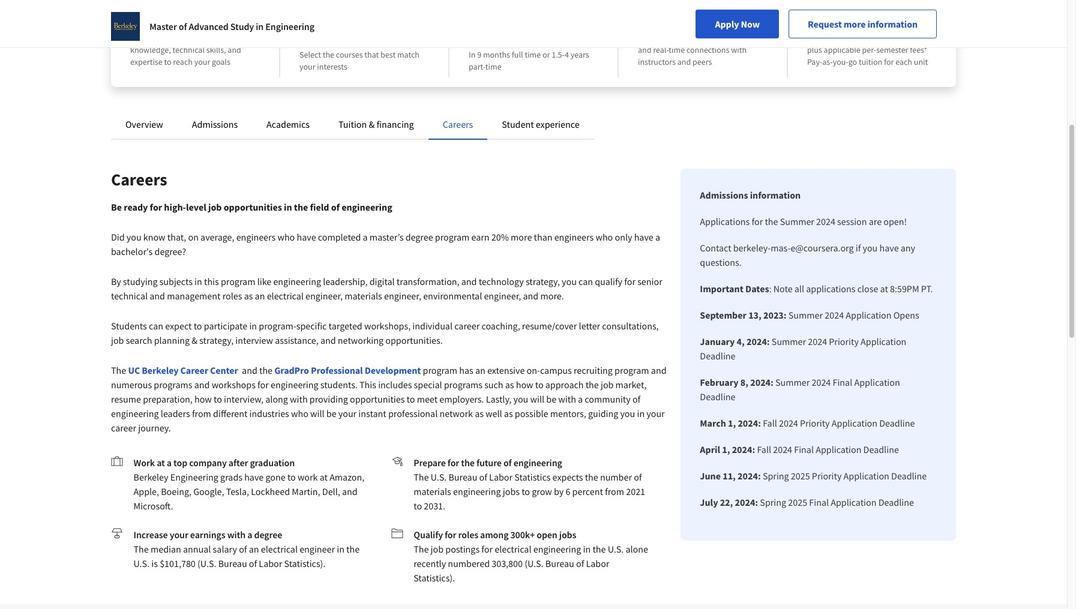 Task type: locate. For each thing, give the bounding box(es) containing it.
2 engineer, from the left
[[384, 290, 421, 302]]

final inside summer 2024 final application deadline
[[833, 376, 853, 388]]

0 vertical spatial an
[[255, 290, 265, 302]]

and left "more."
[[523, 290, 539, 302]]

2 vertical spatial unit
[[914, 56, 928, 67]]

0 horizontal spatial how
[[195, 393, 212, 405]]

1 horizontal spatial u.s.
[[431, 471, 447, 483]]

march
[[700, 417, 726, 429]]

final down "june 11, 2024: spring 2025 priority application deadline"
[[809, 497, 829, 509]]

job up recently
[[431, 543, 444, 555]]

2021
[[626, 486, 645, 498]]

development
[[365, 364, 421, 376]]

for inside by studying subjects in this program like engineering leadership, digital transformation, and technology strategy, you can qualify for senior technical and management roles as an electrical engineer, materials engineer, environmental engineer, and more.
[[625, 276, 636, 288]]

1 horizontal spatial engineers
[[555, 231, 594, 243]]

0 vertical spatial how
[[516, 379, 533, 391]]

0 vertical spatial roles
[[223, 290, 242, 302]]

2 vertical spatial final
[[809, 497, 829, 509]]

engineers right "than"
[[555, 231, 594, 243]]

to inside work at a top company after graduation berkeley engineering grads have gone to work at amazon, apple, boeing, google, tesla, lockheed martin, dell, and microsoft.
[[287, 471, 296, 483]]

opportunities up average,
[[224, 201, 282, 213]]

july 22, 2024: spring 2025 final application deadline
[[700, 497, 914, 509]]

participate
[[204, 320, 247, 332]]

spring down april 1, 2024: fall  2024 final application deadline
[[763, 470, 789, 482]]

electrical inside increase your earnings with a degree the median annual salary of an electrical engineer in the u.s. is $101,780 (u.s. bureau of labor statistics).
[[261, 543, 298, 555]]

summer
[[780, 216, 815, 228], [789, 309, 823, 321], [772, 336, 806, 348], [776, 376, 810, 388]]

1 horizontal spatial unit
[[848, 32, 862, 43]]

from up "renowned"
[[331, 16, 355, 31]]

contact berkeley-mas-e@coursera.org if you have any questions.
[[700, 242, 916, 268]]

0 horizontal spatial &
[[192, 334, 198, 346]]

digital
[[370, 276, 395, 288]]

best
[[381, 49, 396, 60]]

an inside program has an extensive on-campus recruiting program and numerous programs and workshops for engineering students. this includes special programs such as how to approach the job market, resume preparation, how to interview, along with providing opportunities to meet employers. lastly, you will be with a community of engineering leaders from different industries who will be your instant professional network as well as possible mentors, guiding you in your career journey.
[[475, 364, 486, 376]]

of inside program has an extensive on-campus recruiting program and numerous programs and workshops for engineering students. this includes special programs such as how to approach the job market, resume preparation, how to interview, along with providing opportunities to meet employers. lastly, you will be with a community of engineering leaders from different industries who will be your instant professional network as well as possible mentors, guiding you in your career journey.
[[633, 393, 641, 405]]

1 horizontal spatial career
[[201, 16, 234, 31]]

electrical up 303,800
[[495, 543, 532, 555]]

0 vertical spatial technical
[[173, 44, 205, 55]]

statistics). inside qualify for roles among 300k+ open jobs the job postings for electrical engineering in the u.s. alone recently numbered 303,800 (u.s. bureau of labor statistics).
[[414, 572, 455, 584]]

final down march 1, 2024: fall  2024  priority application deadline
[[794, 444, 814, 456]]

strategy, down participate
[[199, 334, 234, 346]]

unit inside complete the 24-unit degree at your own pace in 9 months full time or 1.5-4 years part-time
[[556, 16, 577, 31]]

uc berkeley career center link
[[128, 364, 238, 376]]

your up median
[[170, 529, 188, 541]]

you right guiding on the right of the page
[[620, 408, 635, 420]]

0 vertical spatial 2025
[[791, 470, 810, 482]]

1 vertical spatial 2025
[[788, 497, 808, 509]]

preparation,
[[143, 393, 193, 405]]

more
[[844, 18, 866, 30], [511, 231, 532, 243]]

with down projects,
[[731, 44, 747, 55]]

bureau inside prepare for the future of engineering the u.s. bureau of labor statistics expects the number of materials engineering jobs to grow by 6 percent from 2021 to 2031.
[[449, 471, 478, 483]]

(u.s. inside qualify for roles among 300k+ open jobs the job postings for electrical engineering in the u.s. alone recently numbered 303,800 (u.s. bureau of labor statistics).
[[525, 558, 544, 570]]

1 horizontal spatial bureau
[[449, 471, 478, 483]]

and inside advance your career gain cutting-edge engineering knowledge, technical skills, and expertise to reach your goals
[[228, 44, 241, 55]]

in inside program has an extensive on-campus recruiting program and numerous programs and workshops for engineering students. this includes special programs such as how to approach the job market, resume preparation, how to interview, along with providing opportunities to meet employers. lastly, you will be with a community of engineering leaders from different industries who will be your instant professional network as well as possible mentors, guiding you in your career journey.
[[637, 408, 645, 420]]

such
[[485, 379, 503, 391]]

1 vertical spatial 1,
[[722, 444, 730, 456]]

resume down the numerous
[[111, 393, 141, 405]]

0 horizontal spatial bureau
[[218, 558, 247, 570]]

september 13, 2023: summer 2024 application opens
[[700, 309, 920, 321]]

time down months on the top left
[[486, 61, 502, 72]]

0 horizontal spatial strategy,
[[199, 334, 234, 346]]

for inside $42,000 usd total tuition ($1,750 per unit  x  24 units = $42,000), plus applicable per-semester fees* pay-as-you-go tuition for each unit
[[884, 56, 894, 67]]

1 horizontal spatial information
[[868, 18, 918, 30]]

with inside "100% online learning lecture videos, hands-on projects, and real-time connections with instructors and peers"
[[731, 44, 747, 55]]

qualify for roles among 300k+ open jobs the job postings for electrical engineering in the u.s. alone recently numbered 303,800 (u.s. bureau of labor statistics).
[[414, 529, 648, 584]]

application inside 'summer 2024 priority application deadline'
[[861, 336, 907, 348]]

technology
[[479, 276, 524, 288]]

0 horizontal spatial be
[[326, 408, 337, 420]]

0 vertical spatial admissions
[[192, 118, 238, 130]]

0 vertical spatial on
[[717, 32, 726, 43]]

2 (u.s. from the left
[[525, 558, 544, 570]]

1 horizontal spatial roles
[[458, 529, 478, 541]]

engineers
[[236, 231, 276, 243], [555, 231, 594, 243]]

your down skills,
[[194, 56, 210, 67]]

as-
[[823, 56, 833, 67]]

0 horizontal spatial can
[[149, 320, 163, 332]]

an right salary
[[249, 543, 259, 555]]

1 engineer, from the left
[[306, 290, 343, 302]]

1 vertical spatial strategy,
[[199, 334, 234, 346]]

request
[[808, 18, 842, 30]]

uc berkeley college of engineering logo image
[[111, 12, 140, 41]]

plus
[[807, 44, 822, 55]]

roles inside by studying subjects in this program like engineering leadership, digital transformation, and technology strategy, you can qualify for senior technical and management roles as an electrical engineer, materials engineer, environmental engineer, and more.
[[223, 290, 242, 302]]

technical inside by studying subjects in this program like engineering leadership, digital transformation, and technology strategy, you can qualify for senior technical and management roles as an electrical engineer, materials engineer, environmental engineer, and more.
[[111, 290, 148, 302]]

a left top
[[167, 457, 172, 469]]

and up environmental
[[462, 276, 477, 288]]

1, for march
[[728, 417, 736, 429]]

electrical left engineer
[[261, 543, 298, 555]]

lastly,
[[486, 393, 512, 405]]

for left senior
[[625, 276, 636, 288]]

1, for april
[[722, 444, 730, 456]]

0 vertical spatial strategy,
[[526, 276, 560, 288]]

2024: for june
[[738, 470, 761, 482]]

senior
[[638, 276, 663, 288]]

& right tuition
[[369, 118, 375, 130]]

1 vertical spatial careers
[[111, 169, 167, 190]]

increase your earnings with a degree the median annual salary of an electrical engineer in the u.s. is $101,780 (u.s. bureau of labor statistics).
[[134, 529, 360, 570]]

0 horizontal spatial unit
[[556, 16, 577, 31]]

will
[[530, 393, 545, 405], [310, 408, 325, 420]]

2024: right 11,
[[738, 470, 761, 482]]

special
[[414, 379, 442, 391]]

0 vertical spatial materials
[[345, 290, 382, 302]]

fall
[[763, 417, 777, 429], [757, 444, 772, 456]]

advanced
[[189, 20, 229, 32]]

career left the journey.
[[111, 422, 136, 434]]

final down 'summer 2024 priority application deadline'
[[833, 376, 853, 388]]

1 horizontal spatial engineer,
[[384, 290, 421, 302]]

1 vertical spatial more
[[511, 231, 532, 243]]

electrical inside qualify for roles among 300k+ open jobs the job postings for electrical engineering in the u.s. alone recently numbered 303,800 (u.s. bureau of labor statistics).
[[495, 543, 532, 555]]

summer inside summer 2024 final application deadline
[[776, 376, 810, 388]]

of inside qualify for roles among 300k+ open jobs the job postings for electrical engineering in the u.s. alone recently numbered 303,800 (u.s. bureau of labor statistics).
[[576, 558, 584, 570]]

alone
[[626, 543, 648, 555]]

0 vertical spatial fall
[[763, 417, 777, 429]]

unit left the x
[[848, 32, 862, 43]]

2 horizontal spatial time
[[669, 44, 685, 55]]

engineer,
[[306, 290, 343, 302], [384, 290, 421, 302], [484, 290, 521, 302]]

4,
[[737, 336, 745, 348]]

3 engineer, from the left
[[484, 290, 521, 302]]

includes
[[378, 379, 412, 391]]

2024: for april
[[732, 444, 755, 456]]

leadership,
[[323, 276, 368, 288]]

6
[[566, 486, 571, 498]]

future
[[477, 457, 502, 469]]

job inside qualify for roles among 300k+ open jobs the job postings for electrical engineering in the u.s. alone recently numbered 303,800 (u.s. bureau of labor statistics).
[[431, 543, 444, 555]]

you up "more."
[[562, 276, 577, 288]]

information up units
[[868, 18, 918, 30]]

can up planning
[[149, 320, 163, 332]]

meet
[[417, 393, 438, 405]]

$42,000
[[807, 16, 847, 31]]

2024 left session on the right of page
[[817, 216, 836, 228]]

bureau down salary
[[218, 558, 247, 570]]

specific
[[296, 320, 327, 332]]

materials inside prepare for the future of engineering the u.s. bureau of labor statistics expects the number of materials engineering jobs to grow by 6 percent from 2021 to 2031.
[[414, 486, 451, 498]]

for down semester
[[884, 56, 894, 67]]

1 horizontal spatial admissions
[[700, 189, 748, 201]]

journey.
[[138, 422, 171, 434]]

tuition & financing link
[[339, 118, 414, 130]]

1 horizontal spatial can
[[579, 276, 593, 288]]

program-
[[259, 320, 296, 332]]

1 programs from the left
[[154, 379, 192, 391]]

programs
[[154, 379, 192, 391], [444, 379, 483, 391]]

in inside increase your earnings with a degree the median annual salary of an electrical engineer in the u.s. is $101,780 (u.s. bureau of labor statistics).
[[337, 543, 345, 555]]

0 vertical spatial unit
[[556, 16, 577, 31]]

top
[[174, 457, 187, 469]]

0 horizontal spatial careers
[[111, 169, 167, 190]]

1 horizontal spatial &
[[369, 118, 375, 130]]

priority for 2025
[[812, 470, 842, 482]]

the right engineer
[[346, 543, 360, 555]]

have down the after
[[244, 471, 264, 483]]

you-
[[833, 56, 849, 67]]

0 vertical spatial jobs
[[503, 486, 520, 498]]

0 horizontal spatial programs
[[154, 379, 192, 391]]

per-
[[862, 44, 877, 55]]

career inside program has an extensive on-campus recruiting program and numerous programs and workshops for engineering students. this includes special programs such as how to approach the job market, resume preparation, how to interview, along with providing opportunities to meet employers. lastly, you will be with a community of engineering leaders from different industries who will be your instant professional network as well as possible mentors, guiding you in your career journey.
[[111, 422, 136, 434]]

program inside did you know that, on average, engineers who have completed a master's degree program earn 20% more than engineers who only have a bachelor's degree?
[[435, 231, 470, 243]]

1 horizontal spatial will
[[530, 393, 545, 405]]

and down amazon,
[[342, 486, 358, 498]]

0 vertical spatial more
[[844, 18, 866, 30]]

numbered
[[448, 558, 490, 570]]

financing
[[377, 118, 414, 130]]

the inside increase your earnings with a degree the median annual salary of an electrical engineer in the u.s. is $101,780 (u.s. bureau of labor statistics).
[[134, 543, 149, 555]]

for up the berkeley-
[[752, 216, 763, 228]]

spring for june 11, 2024:
[[763, 470, 789, 482]]

an inside by studying subjects in this program like engineering leadership, digital transformation, and technology strategy, you can qualify for senior technical and management roles as an electrical engineer, materials engineer, environmental engineer, and more.
[[255, 290, 265, 302]]

0 vertical spatial opportunities
[[224, 201, 282, 213]]

own
[[545, 32, 567, 47]]

well
[[486, 408, 502, 420]]

tuition
[[900, 16, 934, 31], [859, 56, 883, 67]]

2 horizontal spatial u.s.
[[608, 543, 624, 555]]

spring right 22,
[[760, 497, 787, 509]]

1 vertical spatial resume
[[111, 393, 141, 405]]

e@coursera.org
[[791, 242, 854, 254]]

2024 down september 13, 2023: summer 2024 application opens
[[808, 336, 827, 348]]

on down apply
[[717, 32, 726, 43]]

0 horizontal spatial materials
[[345, 290, 382, 302]]

0 horizontal spatial will
[[310, 408, 325, 420]]

1 vertical spatial degree
[[406, 231, 433, 243]]

time left the or
[[525, 49, 541, 60]]

information up applications for the summer 2024 session are open!
[[750, 189, 801, 201]]

1 vertical spatial unit
[[848, 32, 862, 43]]

in down market,
[[637, 408, 645, 420]]

engineering down future
[[453, 486, 501, 498]]

2 vertical spatial u.s.
[[134, 558, 150, 570]]

and up 'goals'
[[228, 44, 241, 55]]

2024 inside 'summer 2024 priority application deadline'
[[808, 336, 827, 348]]

transformation,
[[397, 276, 460, 288]]

the
[[111, 364, 126, 376], [414, 471, 429, 483], [134, 543, 149, 555], [414, 543, 429, 555]]

0 horizontal spatial roles
[[223, 290, 242, 302]]

strategy, inside /cover letter consultations, job search planning & strategy, interview assistance, and networking opportunities.
[[199, 334, 234, 346]]

berkeley up apple,
[[134, 471, 168, 483]]

2 engineers from the left
[[555, 231, 594, 243]]

the inside learn from top-tier, world-renowned faculty select the courses that best match your interests
[[323, 49, 334, 60]]

career up skills,
[[201, 16, 234, 31]]

student
[[502, 118, 534, 130]]

consultations,
[[602, 320, 659, 332]]

the inside program has an extensive on-campus recruiting program and numerous programs and workshops for engineering students. this includes special programs such as how to approach the job market, resume preparation, how to interview, along with providing opportunities to meet employers. lastly, you will be with a community of engineering leaders from different industries who will be your instant professional network as well as possible mentors, guiding you in your career journey.
[[586, 379, 599, 391]]

degree inside increase your earnings with a degree the median annual salary of an electrical engineer in the u.s. is $101,780 (u.s. bureau of labor statistics).
[[254, 529, 282, 541]]

0 horizontal spatial from
[[192, 408, 211, 420]]

the up percent
[[585, 471, 598, 483]]

program left like
[[221, 276, 255, 288]]

important
[[700, 283, 744, 295]]

2 vertical spatial degree
[[254, 529, 282, 541]]

your down select
[[300, 61, 316, 72]]

as right well
[[504, 408, 513, 420]]

for inside program has an extensive on-campus recruiting program and numerous programs and workshops for engineering students. this includes special programs such as how to approach the job market, resume preparation, how to interview, along with providing opportunities to meet employers. lastly, you will be with a community of engineering leaders from different industries who will be your instant professional network as well as possible mentors, guiding you in your career journey.
[[258, 379, 269, 391]]

1 vertical spatial opportunities
[[350, 393, 405, 405]]

deadline for march 1, 2024: fall  2024  priority application deadline
[[880, 417, 915, 429]]

1 horizontal spatial engineering
[[266, 20, 315, 32]]

1 vertical spatial on
[[188, 231, 199, 243]]

1 horizontal spatial more
[[844, 18, 866, 30]]

are
[[869, 216, 882, 228]]

job inside /cover letter consultations, job search planning & strategy, interview assistance, and networking opportunities.
[[111, 334, 124, 346]]

careers up ready
[[111, 169, 167, 190]]

more inside request more information button
[[844, 18, 866, 30]]

and up workshops
[[242, 364, 257, 376]]

the down recruiting
[[586, 379, 599, 391]]

0 vertical spatial will
[[530, 393, 545, 405]]

labor
[[489, 471, 513, 483], [259, 558, 282, 570], [586, 558, 610, 570]]

2024: for january
[[747, 336, 770, 348]]

the inside prepare for the future of engineering the u.s. bureau of labor statistics expects the number of materials engineering jobs to grow by 6 percent from 2021 to 2031.
[[414, 471, 429, 483]]

the down increase
[[134, 543, 149, 555]]

1 vertical spatial spring
[[760, 497, 787, 509]]

career inside advance your career gain cutting-edge engineering knowledge, technical skills, and expertise to reach your goals
[[201, 16, 234, 31]]

information
[[868, 18, 918, 30], [750, 189, 801, 201]]

spring for july 22, 2024:
[[760, 497, 787, 509]]

1 vertical spatial berkeley
[[134, 471, 168, 483]]

to left the reach
[[164, 56, 171, 67]]

master
[[149, 20, 177, 32]]

statistics). down recently
[[414, 572, 455, 584]]

0 vertical spatial resume
[[522, 320, 552, 332]]

0 vertical spatial statistics).
[[284, 558, 326, 570]]

your inside increase your earnings with a degree the median annual salary of an electrical engineer in the u.s. is $101,780 (u.s. bureau of labor statistics).
[[170, 529, 188, 541]]

1 vertical spatial priority
[[800, 417, 830, 429]]

lockheed
[[251, 486, 290, 498]]

at inside complete the 24-unit degree at your own pace in 9 months full time or 1.5-4 years part-time
[[506, 32, 517, 47]]

from inside learn from top-tier, world-renowned faculty select the courses that best match your interests
[[331, 16, 355, 31]]

engineers down be ready for high-level job opportunities in the field of engineering
[[236, 231, 276, 243]]

1 horizontal spatial materials
[[414, 486, 451, 498]]

2 vertical spatial from
[[605, 486, 624, 498]]

the inside qualify for roles among 300k+ open jobs the job postings for electrical engineering in the u.s. alone recently numbered 303,800 (u.s. bureau of labor statistics).
[[593, 543, 606, 555]]

1 horizontal spatial tuition
[[900, 16, 934, 31]]

program left earn
[[435, 231, 470, 243]]

1 vertical spatial from
[[192, 408, 211, 420]]

an inside increase your earnings with a degree the median annual salary of an electrical engineer in the u.s. is $101,780 (u.s. bureau of labor statistics).
[[249, 543, 259, 555]]

2024 inside summer 2024 final application deadline
[[812, 376, 831, 388]]

1 vertical spatial jobs
[[559, 529, 577, 541]]

2025 down april 1, 2024: fall  2024 final application deadline
[[791, 470, 810, 482]]

2024: right 4,
[[747, 336, 770, 348]]

and
[[228, 44, 241, 55], [638, 44, 652, 55], [678, 56, 691, 67], [462, 276, 477, 288], [150, 290, 165, 302], [523, 290, 539, 302], [321, 334, 336, 346], [242, 364, 257, 376], [651, 364, 667, 376], [194, 379, 210, 391], [342, 486, 358, 498]]

job inside program has an extensive on-campus recruiting program and numerous programs and workshops for engineering students. this includes special programs such as how to approach the job market, resume preparation, how to interview, along with providing opportunities to meet employers. lastly, you will be with a community of engineering leaders from different industries who will be your instant professional network as well as possible mentors, guiding you in your career journey.
[[601, 379, 614, 391]]

as down extensive
[[505, 379, 514, 391]]

student experience
[[502, 118, 580, 130]]

gradpro
[[275, 364, 309, 376]]

0 horizontal spatial engineer,
[[306, 290, 343, 302]]

for right prepare
[[448, 457, 459, 469]]

summer down all
[[789, 309, 823, 321]]

complete
[[469, 16, 518, 31]]

in
[[256, 20, 264, 32], [284, 201, 292, 213], [195, 276, 202, 288], [249, 320, 257, 332], [637, 408, 645, 420], [337, 543, 345, 555], [583, 543, 591, 555]]

1 horizontal spatial opportunities
[[350, 393, 405, 405]]

u.s. inside prepare for the future of engineering the u.s. bureau of labor statistics expects the number of materials engineering jobs to grow by 6 percent from 2021 to 2031.
[[431, 471, 447, 483]]

resume
[[522, 320, 552, 332], [111, 393, 141, 405]]

0 horizontal spatial on
[[188, 231, 199, 243]]

who down be ready for high-level job opportunities in the field of engineering
[[278, 231, 295, 243]]

1 horizontal spatial labor
[[489, 471, 513, 483]]

berkeley inside work at a top company after graduation berkeley engineering grads have gone to work at amazon, apple, boeing, google, tesla, lockheed martin, dell, and microsoft.
[[134, 471, 168, 483]]

usd
[[850, 16, 871, 31]]

bureau down open
[[546, 558, 574, 570]]

you inside by studying subjects in this program like engineering leadership, digital transformation, and technology strategy, you can qualify for senior technical and management roles as an electrical engineer, materials engineer, environmental engineer, and more.
[[562, 276, 577, 288]]

deadline inside 'summer 2024 priority application deadline'
[[700, 350, 736, 362]]

company
[[189, 457, 227, 469]]

1 vertical spatial u.s.
[[608, 543, 624, 555]]

2024: for february
[[751, 376, 774, 388]]

january 4, 2024:
[[700, 336, 770, 348]]

0 horizontal spatial labor
[[259, 558, 282, 570]]

1 vertical spatial engineering
[[170, 471, 218, 483]]

and down students can expect to participate in program-specific targeted workshops, individual career coaching, resume
[[321, 334, 336, 346]]

labor inside qualify for roles among 300k+ open jobs the job postings for electrical engineering in the u.s. alone recently numbered 303,800 (u.s. bureau of labor statistics).
[[586, 558, 610, 570]]

1 horizontal spatial on
[[717, 32, 726, 43]]

0 vertical spatial degree
[[469, 32, 504, 47]]

1 vertical spatial admissions
[[700, 189, 748, 201]]

interview
[[236, 334, 273, 346]]

engineering inside work at a top company after graduation berkeley engineering grads have gone to work at amazon, apple, boeing, google, tesla, lockheed martin, dell, and microsoft.
[[170, 471, 218, 483]]

0 vertical spatial 1,
[[728, 417, 736, 429]]

who
[[278, 231, 295, 243], [596, 231, 613, 243], [291, 408, 309, 420]]

degree down lockheed
[[254, 529, 282, 541]]

u.s. left is
[[134, 558, 150, 570]]

as left well
[[475, 408, 484, 420]]

knowledge,
[[130, 44, 171, 55]]

opens
[[894, 309, 920, 321]]

the left alone
[[593, 543, 606, 555]]

be down providing
[[326, 408, 337, 420]]

degree?
[[155, 246, 186, 258]]

technical down the studying
[[111, 290, 148, 302]]

engineer
[[300, 543, 335, 555]]

have inside contact berkeley-mas-e@coursera.org if you have any questions.
[[880, 242, 899, 254]]

from inside program has an extensive on-campus recruiting program and numerous programs and workshops for engineering students. this includes special programs such as how to approach the job market, resume preparation, how to interview, along with providing opportunities to meet employers. lastly, you will be with a community of engineering leaders from different industries who will be your instant professional network as well as possible mentors, guiding you in your career journey.
[[192, 408, 211, 420]]

of
[[179, 20, 187, 32], [331, 201, 340, 213], [633, 393, 641, 405], [504, 457, 512, 469], [479, 471, 487, 483], [634, 471, 642, 483], [239, 543, 247, 555], [249, 558, 257, 570], [576, 558, 584, 570]]

more right 20%
[[511, 231, 532, 243]]

on right that, at the left of the page
[[188, 231, 199, 243]]

programs up the employers. at the bottom left of the page
[[444, 379, 483, 391]]

have left any
[[880, 242, 899, 254]]

/cover letter consultations, job search planning & strategy, interview assistance, and networking opportunities.
[[111, 320, 659, 346]]

information inside button
[[868, 18, 918, 30]]

1 horizontal spatial from
[[331, 16, 355, 31]]

1 vertical spatial materials
[[414, 486, 451, 498]]

2 horizontal spatial unit
[[914, 56, 928, 67]]

bureau inside qualify for roles among 300k+ open jobs the job postings for electrical engineering in the u.s. alone recently numbered 303,800 (u.s. bureau of labor statistics).
[[546, 558, 574, 570]]

2025 for final
[[788, 497, 808, 509]]

programs up preparation,
[[154, 379, 192, 391]]

2024
[[817, 216, 836, 228], [825, 309, 844, 321], [808, 336, 827, 348], [812, 376, 831, 388], [779, 417, 798, 429], [773, 444, 793, 456]]

1 vertical spatial can
[[149, 320, 163, 332]]

workshops,
[[364, 320, 411, 332]]

degree up 9
[[469, 32, 504, 47]]

in inside qualify for roles among 300k+ open jobs the job postings for electrical engineering in the u.s. alone recently numbered 303,800 (u.s. bureau of labor statistics).
[[583, 543, 591, 555]]

0 vertical spatial be
[[547, 393, 557, 405]]

technical inside advance your career gain cutting-edge engineering knowledge, technical skills, and expertise to reach your goals
[[173, 44, 205, 55]]

who right industries on the bottom left of the page
[[291, 408, 309, 420]]

0 vertical spatial u.s.
[[431, 471, 447, 483]]

labor inside prepare for the future of engineering the u.s. bureau of labor statistics expects the number of materials engineering jobs to grow by 6 percent from 2021 to 2031.
[[489, 471, 513, 483]]

2024: for july
[[735, 497, 758, 509]]

jobs inside qualify for roles among 300k+ open jobs the job postings for electrical engineering in the u.s. alone recently numbered 303,800 (u.s. bureau of labor statistics).
[[559, 529, 577, 541]]

career
[[201, 16, 234, 31], [455, 320, 480, 332], [111, 422, 136, 434]]

overview link
[[125, 118, 163, 130]]

1 (u.s. from the left
[[198, 558, 216, 570]]

0 horizontal spatial u.s.
[[134, 558, 150, 570]]

2024 down march 1, 2024: fall  2024  priority application deadline
[[773, 444, 793, 456]]

more inside did you know that, on average, engineers who have completed a master's degree program earn 20% more than engineers who only have a bachelor's degree?
[[511, 231, 532, 243]]

deadline for july 22, 2024: spring 2025 final application deadline
[[879, 497, 914, 509]]

january
[[700, 336, 735, 348]]

u.s. inside qualify for roles among 300k+ open jobs the job postings for electrical engineering in the u.s. alone recently numbered 303,800 (u.s. bureau of labor statistics).
[[608, 543, 624, 555]]

1 horizontal spatial programs
[[444, 379, 483, 391]]

priority up april 1, 2024: fall  2024 final application deadline
[[800, 417, 830, 429]]

0 vertical spatial engineering
[[266, 20, 315, 32]]

2024: up 11,
[[732, 444, 755, 456]]

will up possible
[[530, 393, 545, 405]]

1 horizontal spatial jobs
[[559, 529, 577, 541]]

1, right april
[[722, 444, 730, 456]]

for inside prepare for the future of engineering the u.s. bureau of labor statistics expects the number of materials engineering jobs to grow by 6 percent from 2021 to 2031.
[[448, 457, 459, 469]]

0 horizontal spatial technical
[[111, 290, 148, 302]]

april 1, 2024: fall  2024 final application deadline
[[700, 444, 899, 456]]

2 vertical spatial career
[[111, 422, 136, 434]]



Task type: describe. For each thing, give the bounding box(es) containing it.
tesla,
[[226, 486, 249, 498]]

learn from top-tier, world-renowned faculty select the courses that best match your interests
[[300, 16, 422, 72]]

303,800
[[492, 558, 523, 570]]

level
[[186, 201, 206, 213]]

electrical inside by studying subjects in this program like engineering leadership, digital transformation, and technology strategy, you can qualify for senior technical and management roles as an electrical engineer, materials engineer, environmental engineer, and more.
[[267, 290, 304, 302]]

(u.s. inside increase your earnings with a degree the median annual salary of an electrical engineer in the u.s. is $101,780 (u.s. bureau of labor statistics).
[[198, 558, 216, 570]]

1 horizontal spatial be
[[547, 393, 557, 405]]

percent
[[572, 486, 603, 498]]

increase
[[134, 529, 168, 541]]

close
[[858, 283, 879, 295]]

world-
[[300, 32, 333, 47]]

questions.
[[700, 256, 742, 268]]

have inside work at a top company after graduation berkeley engineering grads have gone to work at amazon, apple, boeing, google, tesla, lockheed martin, dell, and microsoft.
[[244, 471, 264, 483]]

program up market,
[[615, 364, 649, 376]]

the up mas-
[[765, 216, 778, 228]]

high-
[[164, 201, 186, 213]]

now
[[741, 18, 760, 30]]

program has an extensive on-campus recruiting program and numerous programs and workshops for engineering students. this includes special programs such as how to approach the job market, resume preparation, how to interview, along with providing opportunities to meet employers. lastly, you will be with a community of engineering leaders from different industries who will be your instant professional network as well as possible mentors, guiding you in your career journey.
[[111, 364, 667, 434]]

program up special
[[423, 364, 458, 376]]

your up edge
[[176, 16, 199, 31]]

planning
[[154, 334, 190, 346]]

martin,
[[292, 486, 320, 498]]

and inside /cover letter consultations, job search planning & strategy, interview assistance, and networking opportunities.
[[321, 334, 336, 346]]

final for 2024
[[794, 444, 814, 456]]

2024 for application
[[825, 309, 844, 321]]

to down on-
[[535, 379, 544, 391]]

labor inside increase your earnings with a degree the median annual salary of an electrical engineer in the u.s. is $101,780 (u.s. bureau of labor statistics).
[[259, 558, 282, 570]]

2024 for session
[[817, 216, 836, 228]]

you inside did you know that, on average, engineers who have completed a master's degree program earn 20% more than engineers who only have a bachelor's degree?
[[127, 231, 141, 243]]

can inside by studying subjects in this program like engineering leadership, digital transformation, and technology strategy, you can qualify for senior technical and management roles as an electrical engineer, materials engineer, environmental engineer, and more.
[[579, 276, 593, 288]]

u.s. inside increase your earnings with a degree the median annual salary of an electrical engineer in the u.s. is $101,780 (u.s. bureau of labor statistics).
[[134, 558, 150, 570]]

the inside increase your earnings with a degree the median annual salary of an electrical engineer in the u.s. is $101,780 (u.s. bureau of labor statistics).
[[346, 543, 360, 555]]

application inside summer 2024 final application deadline
[[855, 376, 900, 388]]

to up different
[[214, 393, 222, 405]]

summer inside 'summer 2024 priority application deadline'
[[772, 336, 806, 348]]

fall for march 1, 2024:
[[763, 417, 777, 429]]

july
[[700, 497, 718, 509]]

careers link
[[443, 118, 473, 130]]

on inside did you know that, on average, engineers who have completed a master's degree program earn 20% more than engineers who only have a bachelor's degree?
[[188, 231, 199, 243]]

request more information
[[808, 18, 918, 30]]

degree inside did you know that, on average, engineers who have completed a master's degree program earn 20% more than engineers who only have a bachelor's degree?
[[406, 231, 433, 243]]

a inside increase your earnings with a degree the median annual salary of an electrical engineer in the u.s. is $101,780 (u.s. bureau of labor statistics).
[[247, 529, 252, 541]]

1 vertical spatial will
[[310, 408, 325, 420]]

at right the work
[[320, 471, 328, 483]]

real-
[[653, 44, 669, 55]]

gradpro professional development link
[[275, 364, 421, 376]]

have down field
[[297, 231, 316, 243]]

with inside increase your earnings with a degree the median annual salary of an electrical engineer in the u.s. is $101,780 (u.s. bureau of labor statistics).
[[227, 529, 246, 541]]

your inside learn from top-tier, world-renowned faculty select the courses that best match your interests
[[300, 61, 316, 72]]

2024 for final
[[773, 444, 793, 456]]

advance your career gain cutting-edge engineering knowledge, technical skills, and expertise to reach your goals
[[130, 16, 241, 67]]

program inside by studying subjects in this program like engineering leadership, digital transformation, and technology strategy, you can qualify for senior technical and management roles as an electrical engineer, materials engineer, environmental engineer, and more.
[[221, 276, 255, 288]]

in right study
[[256, 20, 264, 32]]

leaders
[[161, 408, 190, 420]]

number
[[600, 471, 632, 483]]

microsoft.
[[134, 500, 173, 512]]

for up postings
[[445, 529, 457, 541]]

applicable
[[824, 44, 861, 55]]

work at a top company after graduation berkeley engineering grads have gone to work at amazon, apple, boeing, google, tesla, lockheed martin, dell, and microsoft.
[[134, 457, 365, 512]]

academics link
[[267, 118, 310, 130]]

engineering inside qualify for roles among 300k+ open jobs the job postings for electrical engineering in the u.s. alone recently numbered 303,800 (u.s. bureau of labor statistics).
[[534, 543, 581, 555]]

to left "2031." on the bottom
[[414, 500, 422, 512]]

each
[[896, 56, 913, 67]]

study
[[230, 20, 254, 32]]

among
[[480, 529, 509, 541]]

your down market,
[[647, 408, 665, 420]]

have right only at the right top
[[634, 231, 654, 243]]

networking
[[338, 334, 384, 346]]

if
[[856, 242, 861, 254]]

admissions for admissions
[[192, 118, 238, 130]]

priority for 2024
[[800, 417, 830, 429]]

select
[[300, 49, 321, 60]]

a inside program has an extensive on-campus recruiting program and numerous programs and workshops for engineering students. this includes special programs such as how to approach the job market, resume preparation, how to interview, along with providing opportunities to meet employers. lastly, you will be with a community of engineering leaders from different industries who will be your instant professional network as well as possible mentors, guiding you in your career journey.
[[578, 393, 583, 405]]

and down the studying
[[150, 290, 165, 302]]

february 8, 2024:
[[700, 376, 774, 388]]

videos,
[[666, 32, 691, 43]]

final for 2025
[[809, 497, 829, 509]]

professional
[[388, 408, 438, 420]]

in inside by studying subjects in this program like engineering leadership, digital transformation, and technology strategy, you can qualify for senior technical and management roles as an electrical engineer, materials engineer, environmental engineer, and more.
[[195, 276, 202, 288]]

tier,
[[379, 16, 399, 31]]

1 engineers from the left
[[236, 231, 276, 243]]

engineering up the master's
[[342, 201, 392, 213]]

& inside /cover letter consultations, job search planning & strategy, interview assistance, and networking opportunities.
[[192, 334, 198, 346]]

april
[[700, 444, 720, 456]]

uc
[[128, 364, 140, 376]]

2024: for march
[[738, 417, 761, 429]]

march 1, 2024: fall  2024  priority application deadline
[[700, 417, 915, 429]]

to right expect on the left bottom
[[194, 320, 202, 332]]

months
[[483, 49, 510, 60]]

24
[[869, 32, 878, 43]]

who inside program has an extensive on-campus recruiting program and numerous programs and workshops for engineering students. this includes special programs such as how to approach the job market, resume preparation, how to interview, along with providing opportunities to meet employers. lastly, you will be with a community of engineering leaders from different industries who will be your instant professional network as well as possible mentors, guiding you in your career journey.
[[291, 408, 309, 420]]

the left uc
[[111, 364, 126, 376]]

admissions information
[[700, 189, 801, 201]]

at right close
[[880, 283, 888, 295]]

/cover
[[552, 320, 577, 332]]

opportunities.
[[386, 334, 443, 346]]

and down lecture
[[638, 44, 652, 55]]

1 vertical spatial information
[[750, 189, 801, 201]]

you up possible
[[514, 393, 529, 405]]

open
[[537, 529, 558, 541]]

employers.
[[440, 393, 484, 405]]

a right only at the right top
[[656, 231, 660, 243]]

open!
[[884, 216, 907, 228]]

priority inside 'summer 2024 priority application deadline'
[[829, 336, 859, 348]]

who left only at the right top
[[596, 231, 613, 243]]

1 vertical spatial how
[[195, 393, 212, 405]]

1 vertical spatial tuition
[[859, 56, 883, 67]]

and down career
[[194, 379, 210, 391]]

2024 for priority
[[779, 417, 798, 429]]

your down providing
[[338, 408, 357, 420]]

resume inside program has an extensive on-campus recruiting program and numerous programs and workshops for engineering students. this includes special programs such as how to approach the job market, resume preparation, how to interview, along with providing opportunities to meet employers. lastly, you will be with a community of engineering leaders from different industries who will be your instant professional network as well as possible mentors, guiding you in your career journey.
[[111, 393, 141, 405]]

1 horizontal spatial time
[[525, 49, 541, 60]]

the inside complete the 24-unit degree at your own pace in 9 months full time or 1.5-4 years part-time
[[521, 16, 538, 31]]

0 horizontal spatial time
[[486, 61, 502, 72]]

fall for april 1, 2024:
[[757, 444, 772, 456]]

degree inside complete the 24-unit degree at your own pace in 9 months full time or 1.5-4 years part-time
[[469, 32, 504, 47]]

1 horizontal spatial how
[[516, 379, 533, 391]]

with right along on the left bottom of the page
[[290, 393, 308, 405]]

goals
[[212, 56, 230, 67]]

1 horizontal spatial careers
[[443, 118, 473, 130]]

at right the 'work'
[[157, 457, 165, 469]]

boeing,
[[161, 486, 191, 498]]

the left gradpro
[[259, 364, 273, 376]]

bureau inside increase your earnings with a degree the median annual salary of an electrical engineer in the u.s. is $101,780 (u.s. bureau of labor statistics).
[[218, 558, 247, 570]]

all
[[795, 283, 804, 295]]

to inside advance your career gain cutting-edge engineering knowledge, technical skills, and expertise to reach your goals
[[164, 56, 171, 67]]

opportunities inside program has an extensive on-campus recruiting program and numerous programs and workshops for engineering students. this includes special programs such as how to approach the job market, resume preparation, how to interview, along with providing opportunities to meet employers. lastly, you will be with a community of engineering leaders from different industries who will be your instant professional network as well as possible mentors, guiding you in your career journey.
[[350, 393, 405, 405]]

the left field
[[294, 201, 308, 213]]

strategy, inside by studying subjects in this program like engineering leadership, digital transformation, and technology strategy, you can qualify for senior technical and management roles as an electrical engineer, materials engineer, environmental engineer, and more.
[[526, 276, 560, 288]]

complete the 24-unit degree at your own pace in 9 months full time or 1.5-4 years part-time
[[469, 16, 593, 72]]

by studying subjects in this program like engineering leadership, digital transformation, and technology strategy, you can qualify for senior technical and management roles as an electrical engineer, materials engineer, environmental engineer, and more.
[[111, 276, 663, 302]]

cutting-
[[148, 32, 175, 43]]

job right level
[[208, 201, 222, 213]]

be
[[111, 201, 122, 213]]

and down consultations,
[[651, 364, 667, 376]]

summer up mas-
[[780, 216, 815, 228]]

instant
[[359, 408, 386, 420]]

subjects
[[159, 276, 193, 288]]

recently
[[414, 558, 446, 570]]

bachelor's
[[111, 246, 153, 258]]

or
[[543, 49, 550, 60]]

qualify
[[414, 529, 443, 541]]

$42,000),
[[904, 32, 936, 43]]

in up interview
[[249, 320, 257, 332]]

apply now
[[715, 18, 760, 30]]

deadline inside summer 2024 final application deadline
[[700, 391, 736, 403]]

prepare
[[414, 457, 446, 469]]

in left field
[[284, 201, 292, 213]]

engineering inside advance your career gain cutting-edge engineering knowledge, technical skills, and expertise to reach your goals
[[194, 32, 236, 43]]

engineering inside by studying subjects in this program like engineering leadership, digital transformation, and technology strategy, you can qualify for senior technical and management roles as an electrical engineer, materials engineer, environmental engineer, and more.
[[273, 276, 321, 288]]

2025 for priority
[[791, 470, 810, 482]]

february
[[700, 376, 739, 388]]

and left "peers"
[[678, 56, 691, 67]]

1 horizontal spatial resume
[[522, 320, 552, 332]]

1.5-
[[552, 49, 565, 60]]

2 programs from the left
[[444, 379, 483, 391]]

lecture
[[638, 32, 665, 43]]

from inside prepare for the future of engineering the u.s. bureau of labor statistics expects the number of materials engineering jobs to grow by 6 percent from 2021 to 2031.
[[605, 486, 624, 498]]

individual
[[413, 320, 453, 332]]

on inside "100% online learning lecture videos, hands-on projects, and real-time connections with instructors and peers"
[[717, 32, 726, 43]]

apply now button
[[696, 10, 779, 38]]

engineering down gradpro
[[271, 379, 319, 391]]

statistics
[[515, 471, 551, 483]]

deadline for june 11, 2024: spring 2025 priority application deadline
[[892, 470, 927, 482]]

for down among
[[482, 543, 493, 555]]

a inside work at a top company after graduation berkeley engineering grads have gone to work at amazon, apple, boeing, google, tesla, lockheed martin, dell, and microsoft.
[[167, 457, 172, 469]]

assistance,
[[275, 334, 319, 346]]

projects,
[[728, 32, 758, 43]]

roles inside qualify for roles among 300k+ open jobs the job postings for electrical engineering in the u.s. alone recently numbered 303,800 (u.s. bureau of labor statistics).
[[458, 529, 478, 541]]

1 vertical spatial be
[[326, 408, 337, 420]]

13,
[[749, 309, 762, 321]]

a left the master's
[[363, 231, 368, 243]]

2 horizontal spatial career
[[455, 320, 480, 332]]

pace
[[569, 32, 593, 47]]

jobs inside prepare for the future of engineering the u.s. bureau of labor statistics expects the number of materials engineering jobs to grow by 6 percent from 2021 to 2031.
[[503, 486, 520, 498]]

and inside work at a top company after graduation berkeley engineering grads have gone to work at amazon, apple, boeing, google, tesla, lockheed martin, dell, and microsoft.
[[342, 486, 358, 498]]

to up professional
[[407, 393, 415, 405]]

workshops
[[212, 379, 256, 391]]

engineering up statistics on the bottom
[[514, 457, 562, 469]]

100% online learning lecture videos, hands-on projects, and real-time connections with instructors and peers
[[638, 16, 758, 67]]

admissions for admissions information
[[700, 189, 748, 201]]

your inside complete the 24-unit degree at your own pace in 9 months full time or 1.5-4 years part-time
[[519, 32, 542, 47]]

as inside by studying subjects in this program like engineering leadership, digital transformation, and technology strategy, you can qualify for senior technical and management roles as an electrical engineer, materials engineer, environmental engineer, and more.
[[244, 290, 253, 302]]

statistics). inside increase your earnings with a degree the median annual salary of an electrical engineer in the u.s. is $101,780 (u.s. bureau of labor statistics).
[[284, 558, 326, 570]]

time inside "100% online learning lecture videos, hands-on projects, and real-time connections with instructors and peers"
[[669, 44, 685, 55]]

prepare for the future of engineering the u.s. bureau of labor statistics expects the number of materials engineering jobs to grow by 6 percent from 2021 to 2031.
[[414, 457, 645, 512]]

:
[[769, 283, 772, 295]]

with up mentors,
[[559, 393, 576, 405]]

=
[[899, 32, 903, 43]]

june
[[700, 470, 721, 482]]

deadline for april 1, 2024: fall  2024 final application deadline
[[864, 444, 899, 456]]

0 vertical spatial berkeley
[[142, 364, 179, 376]]

engineering up the journey.
[[111, 408, 159, 420]]

did
[[111, 231, 125, 243]]

apple,
[[134, 486, 159, 498]]

that,
[[167, 231, 186, 243]]

for left high-
[[150, 201, 162, 213]]

materials inside by studying subjects in this program like engineering leadership, digital transformation, and technology strategy, you can qualify for senior technical and management roles as an electrical engineer, materials engineer, environmental engineer, and more.
[[345, 290, 382, 302]]

0 vertical spatial tuition
[[900, 16, 934, 31]]

network
[[440, 408, 473, 420]]

you inside contact berkeley-mas-e@coursera.org if you have any questions.
[[863, 242, 878, 254]]

to down statistics on the bottom
[[522, 486, 530, 498]]

advance
[[130, 16, 173, 31]]

the left future
[[461, 457, 475, 469]]

the inside qualify for roles among 300k+ open jobs the job postings for electrical engineering in the u.s. alone recently numbered 303,800 (u.s. bureau of labor statistics).
[[414, 543, 429, 555]]

after
[[229, 457, 248, 469]]

master of advanced study in engineering
[[149, 20, 315, 32]]



Task type: vqa. For each thing, say whether or not it's contained in the screenshot.
approach
yes



